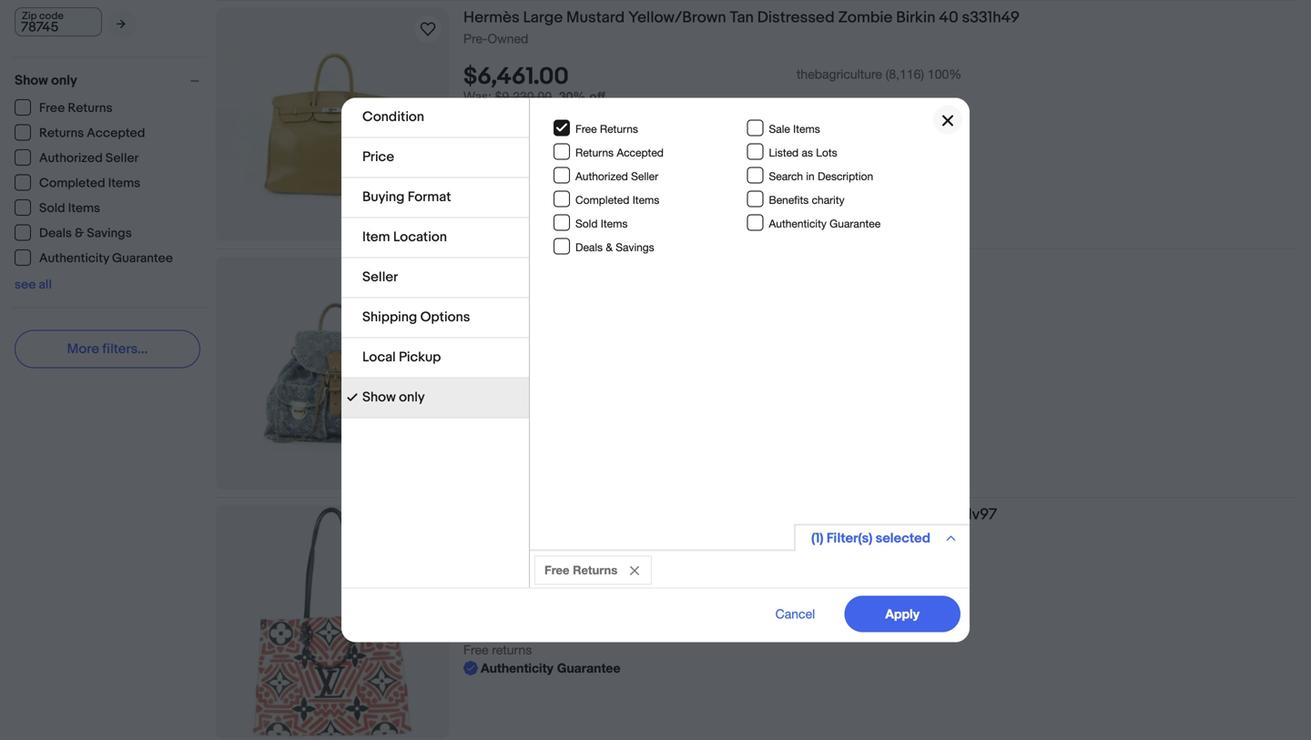 Task type: vqa. For each thing, say whether or not it's contained in the screenshot.
the seller in THE 'AUTHORIZED SELLER' link
yes



Task type: locate. For each thing, give the bounding box(es) containing it.
0 vertical spatial show
[[15, 72, 48, 89]]

returns accepted
[[39, 126, 145, 141], [576, 146, 664, 159]]

best down $5,370.00
[[479, 358, 505, 373]]

pre- down hermès
[[464, 31, 488, 46]]

completed inside dialog
[[576, 193, 630, 206]]

authenticity
[[481, 162, 554, 177], [769, 217, 827, 230], [39, 251, 109, 266], [481, 661, 554, 676]]

0 vertical spatial authenticity guarantee
[[769, 217, 881, 230]]

2 offer from the top
[[508, 358, 536, 373]]

0 horizontal spatial completed
[[39, 176, 105, 191]]

2 louis from the top
[[464, 505, 501, 525]]

owned
[[488, 31, 529, 46], [488, 280, 529, 295]]

1 horizontal spatial monogram
[[647, 505, 725, 525]]

item location
[[362, 229, 447, 245]]

6h 38m left or best offer free shipping free returns
[[464, 339, 576, 409]]

free returns down off
[[576, 122, 638, 135]]

guarantee
[[557, 162, 621, 177], [830, 217, 881, 230], [112, 251, 173, 266], [557, 661, 621, 676]]

1 vertical spatial seller
[[631, 170, 659, 182]]

0 vertical spatial vuitton
[[504, 257, 555, 276]]

completed items up denim
[[576, 193, 660, 206]]

offer down $9,230.00
[[508, 107, 536, 122]]

0 vertical spatial or
[[464, 107, 475, 122]]

savings up authenticity guarantee link
[[87, 226, 132, 241]]

remove filter - show only - free returns image
[[630, 567, 640, 576]]

1 vertical spatial sold
[[576, 217, 598, 230]]

savings
[[87, 226, 132, 241], [616, 241, 655, 253]]

0 vertical spatial louis
[[464, 257, 501, 276]]

benefits charity
[[769, 193, 845, 206]]

item
[[362, 229, 390, 245]]

pre- up options
[[464, 280, 488, 295]]

completed items inside dialog
[[576, 193, 660, 206]]

guarantee down off
[[557, 162, 621, 177]]

or down was:
[[464, 107, 475, 122]]

guarantee inside 'free returns authenticity guarantee'
[[557, 661, 621, 676]]

show only down local pickup at left
[[362, 389, 425, 406]]

vuitton left limited
[[504, 505, 555, 525]]

0 vertical spatial monogram
[[559, 257, 636, 276]]

1 vertical spatial only
[[399, 389, 425, 406]]

1 vertical spatial show only
[[362, 389, 425, 406]]

1 vertical spatial louis
[[464, 505, 501, 525]]

2 vuitton from the top
[[504, 505, 555, 525]]

offer inside 6h 38m left or best offer free shipping free returns
[[508, 358, 536, 373]]

apply
[[886, 607, 920, 622]]

1 horizontal spatial gm
[[842, 505, 868, 525]]

shipping
[[492, 125, 541, 140], [492, 376, 541, 391]]

0 horizontal spatial show
[[15, 72, 48, 89]]

authorized seller down off
[[576, 170, 659, 182]]

accepted inside dialog
[[617, 146, 664, 159]]

0 vertical spatial best
[[479, 107, 505, 122]]

owned up $5,370.00
[[488, 280, 529, 295]]

free returns up returns accepted link
[[39, 101, 113, 116]]

as
[[802, 146, 813, 159]]

sold
[[39, 201, 65, 216], [576, 217, 598, 230]]

louis vuitton limited red monogram crafty onthego gm 2way tote 910lv97
[[464, 505, 997, 525]]

0 vertical spatial left
[[557, 339, 576, 354]]

show only button
[[15, 72, 208, 89]]

1 vertical spatial owned
[[488, 280, 529, 295]]

thebagriculture
[[797, 67, 882, 82]]

louis up options
[[464, 257, 501, 276]]

2 authenticity guarantee text field from the top
[[464, 660, 621, 678]]

0 vertical spatial returns
[[492, 144, 532, 159]]

0 horizontal spatial &
[[75, 226, 84, 241]]

tab list
[[342, 98, 529, 419]]

authenticity guarantee text field down 9m
[[464, 660, 621, 678]]

1 louis from the top
[[464, 257, 501, 276]]

None text field
[[15, 7, 102, 36]]

1 horizontal spatial deals & savings
[[576, 241, 655, 253]]

authenticity down benefits
[[769, 217, 827, 230]]

authorized seller inside the authorized seller link
[[39, 151, 139, 166]]

show only up free returns link
[[15, 72, 77, 89]]

local
[[362, 349, 396, 366]]

0 vertical spatial sold items
[[39, 201, 100, 216]]

authorized seller
[[39, 151, 139, 166], [576, 170, 659, 182]]

left right 38m
[[557, 339, 576, 354]]

gm right the dos
[[763, 257, 789, 276]]

2 best from the top
[[479, 358, 505, 373]]

1 horizontal spatial completed items
[[576, 193, 660, 206]]

1 vertical spatial left
[[550, 588, 569, 603]]

1 offer from the top
[[508, 107, 536, 122]]

deals
[[39, 226, 72, 241], [576, 241, 603, 253]]

louis vuitton  monogram denim sac a dos gm backpack 934lvs415 image
[[216, 296, 449, 451]]

savings up denim
[[616, 241, 655, 253]]

1 owned from the top
[[488, 31, 529, 46]]

items
[[793, 122, 820, 135], [108, 176, 140, 191], [633, 193, 660, 206], [68, 201, 100, 216], [601, 217, 628, 230]]

1 pre- from the top
[[464, 31, 488, 46]]

louis
[[464, 257, 501, 276], [464, 505, 501, 525]]

1 vertical spatial authenticity guarantee text field
[[464, 660, 621, 678]]

authenticity guarantee text field up watchers
[[464, 160, 621, 179]]

tote
[[910, 505, 941, 525]]

0 horizontal spatial seller
[[106, 151, 139, 166]]

1 horizontal spatial seller
[[362, 269, 398, 286]]

hermès large mustard yellow/brown tan distressed zombie birkin 40 s331h49 heading
[[464, 8, 1020, 27]]

distressed
[[758, 8, 835, 27]]

owned inside louis vuitton  monogram denim sac a dos gm backpack 934lvs415 pre-owned
[[488, 280, 529, 295]]

show up free returns link
[[15, 72, 48, 89]]

& inside deals & savings link
[[75, 226, 84, 241]]

owned down hermès
[[488, 31, 529, 46]]

vuitton for monogram
[[504, 257, 555, 276]]

returns down 6h at the top left of page
[[492, 394, 532, 409]]

1 vertical spatial gm
[[842, 505, 868, 525]]

1 vuitton from the top
[[504, 257, 555, 276]]

0 vertical spatial completed
[[39, 176, 105, 191]]

2 owned from the top
[[488, 280, 529, 295]]

0 vertical spatial returns accepted
[[39, 126, 145, 141]]

hermès large mustard yellow/brown tan distressed zombie birkin 40 s331h49 image
[[216, 47, 449, 202]]

sale
[[769, 122, 790, 135]]

2 returns from the top
[[492, 394, 532, 409]]

dialog
[[0, 0, 1312, 740]]

returns up watchers
[[492, 144, 532, 159]]

bids
[[474, 588, 499, 603]]

format
[[408, 189, 451, 205]]

1 vertical spatial sold items
[[576, 217, 628, 230]]

2 pre- from the top
[[464, 280, 488, 295]]

1 horizontal spatial deals
[[576, 241, 603, 253]]

authenticity down 7h
[[481, 661, 554, 676]]

1 vertical spatial show
[[362, 389, 396, 406]]

1 vertical spatial best
[[479, 358, 505, 373]]

pre- inside louis vuitton  monogram denim sac a dos gm backpack 934lvs415 pre-owned
[[464, 280, 488, 295]]

guarantee down charity
[[830, 217, 881, 230]]

1 vertical spatial completed
[[576, 193, 630, 206]]

crafty
[[728, 505, 772, 525]]

monogram
[[559, 257, 636, 276], [647, 505, 725, 525]]

0 horizontal spatial sold
[[39, 201, 65, 216]]

returns inside 6h 38m left or best offer free shipping free returns
[[492, 394, 532, 409]]

deals & savings
[[39, 226, 132, 241], [576, 241, 655, 253]]

1 or from the top
[[464, 107, 475, 122]]

pre- for $5,370.00
[[464, 280, 488, 295]]

cancel button
[[755, 596, 836, 633]]

0 vertical spatial offer
[[508, 107, 536, 122]]

louis inside louis vuitton  monogram denim sac a dos gm backpack 934lvs415 pre-owned
[[464, 257, 501, 276]]

0 vertical spatial authorized seller
[[39, 151, 139, 166]]

authorized up completed items link
[[39, 151, 103, 166]]

best
[[479, 107, 505, 122], [479, 358, 505, 373]]

louis up $6,150.00
[[464, 505, 501, 525]]

tab list containing condition
[[342, 98, 529, 419]]

returns accepted down off
[[576, 146, 664, 159]]

more filters...
[[67, 341, 148, 357]]

guarantee inside authenticity guarantee link
[[112, 251, 173, 266]]

1 vertical spatial returns
[[492, 394, 532, 409]]

1 horizontal spatial savings
[[616, 241, 655, 253]]

guarantee down deals & savings link
[[112, 251, 173, 266]]

filter applied image
[[347, 392, 358, 403]]

vuitton inside louis vuitton  monogram denim sac a dos gm backpack 934lvs415 pre-owned
[[504, 257, 555, 276]]

returns accepted up the authorized seller link
[[39, 126, 145, 141]]

$6,461.00
[[464, 63, 569, 91]]

off
[[590, 89, 605, 104]]

authenticity guarantee down charity
[[769, 217, 881, 230]]

cancel
[[776, 607, 815, 622]]

1 horizontal spatial authorized
[[576, 170, 628, 182]]

returns
[[68, 101, 113, 116], [600, 122, 638, 135], [39, 126, 84, 141], [576, 146, 614, 159], [573, 563, 618, 577]]

apply within filter image
[[117, 18, 126, 30]]

1 horizontal spatial completed
[[576, 193, 630, 206]]

vuitton up $5,370.00
[[504, 257, 555, 276]]

gm for 2way
[[842, 505, 868, 525]]

monogram right red
[[647, 505, 725, 525]]

returns inside thebagriculture (8,116) 100% was: $9,230.00 30% off or best offer free shipping free returns authenticity guarantee 27 watchers
[[492, 144, 532, 159]]

best inside thebagriculture (8,116) 100% was: $9,230.00 30% off or best offer free shipping free returns authenticity guarantee 27 watchers
[[479, 107, 505, 122]]

or
[[464, 107, 475, 122], [464, 358, 475, 373]]

1 returns from the top
[[492, 144, 532, 159]]

1 best from the top
[[479, 107, 505, 122]]

left right 9m
[[550, 588, 569, 603]]

0 horizontal spatial sold items
[[39, 201, 100, 216]]

louis vuitton limited red monogram crafty onthego gm 2way tote 910lv97 link
[[464, 505, 1297, 528]]

0 vertical spatial pre-
[[464, 31, 488, 46]]

only down pickup
[[399, 389, 425, 406]]

0 horizontal spatial authenticity guarantee
[[39, 251, 173, 266]]

free returns up the (today
[[545, 563, 618, 577]]

show only tab
[[342, 378, 529, 419]]

guarantee down the (today
[[557, 661, 621, 676]]

dialog containing condition
[[0, 0, 1312, 740]]

pre-
[[464, 31, 488, 46], [464, 280, 488, 295]]

1 horizontal spatial accepted
[[617, 146, 664, 159]]

deals & savings inside deals & savings link
[[39, 226, 132, 241]]

1 horizontal spatial returns accepted
[[576, 146, 664, 159]]

authorized seller up completed items link
[[39, 151, 139, 166]]

condition
[[362, 109, 424, 125]]

gm
[[763, 257, 789, 276], [842, 505, 868, 525]]

dos
[[731, 257, 760, 276]]

seller inside tab list
[[362, 269, 398, 286]]

shipping inside 6h 38m left or best offer free shipping free returns
[[492, 376, 541, 391]]

1 vertical spatial authenticity guarantee
[[39, 251, 173, 266]]

0 horizontal spatial completed items
[[39, 176, 140, 191]]

offer
[[508, 107, 536, 122], [508, 358, 536, 373]]

shipping down $9,230.00
[[492, 125, 541, 140]]

gm up filter(s)
[[842, 505, 868, 525]]

1 horizontal spatial authenticity guarantee
[[769, 217, 881, 230]]

gm inside louis vuitton  monogram denim sac a dos gm backpack 934lvs415 pre-owned
[[763, 257, 789, 276]]

offer down 6h at the top left of page
[[508, 358, 536, 373]]

shipping down 6h at the top left of page
[[492, 376, 541, 391]]

1 horizontal spatial show
[[362, 389, 396, 406]]

1 horizontal spatial show only
[[362, 389, 425, 406]]

1 vertical spatial monogram
[[647, 505, 725, 525]]

red
[[615, 505, 644, 525]]

authorized down off
[[576, 170, 628, 182]]

or up show only tab on the left
[[464, 358, 475, 373]]

1 vertical spatial authorized seller
[[576, 170, 659, 182]]

2 vertical spatial seller
[[362, 269, 398, 286]]

1 horizontal spatial sold items
[[576, 217, 628, 230]]

6h
[[509, 339, 524, 354]]

deals & savings up denim
[[576, 241, 655, 253]]

3 returns from the top
[[492, 643, 532, 658]]

best down was:
[[479, 107, 505, 122]]

guarantee inside dialog
[[830, 217, 881, 230]]

shipping options
[[362, 309, 470, 326]]

savings inside dialog
[[616, 241, 655, 253]]

2 vertical spatial returns
[[492, 643, 532, 658]]

0 vertical spatial authenticity guarantee text field
[[464, 160, 621, 179]]

2 or from the top
[[464, 358, 475, 373]]

1 horizontal spatial only
[[399, 389, 425, 406]]

0 vertical spatial free returns
[[39, 101, 113, 116]]

returns down 7h
[[492, 643, 532, 658]]

1 vertical spatial returns accepted
[[576, 146, 664, 159]]

0 horizontal spatial accepted
[[87, 126, 145, 141]]

1 vertical spatial offer
[[508, 358, 536, 373]]

offer inside thebagriculture (8,116) 100% was: $9,230.00 30% off or best offer free shipping free returns authenticity guarantee 27 watchers
[[508, 107, 536, 122]]

0 vertical spatial shipping
[[492, 125, 541, 140]]

free inside 'free returns authenticity guarantee'
[[464, 643, 489, 658]]

0 horizontal spatial deals & savings
[[39, 226, 132, 241]]

hermès
[[464, 8, 520, 27]]

authorized seller inside dialog
[[576, 170, 659, 182]]

1 vertical spatial vuitton
[[504, 505, 555, 525]]

0 vertical spatial show only
[[15, 72, 77, 89]]

0 horizontal spatial gm
[[763, 257, 789, 276]]

sold items inside dialog
[[576, 217, 628, 230]]

deals & savings up authenticity guarantee link
[[39, 226, 132, 241]]

louis vuitton limited red monogram crafty onthego gm 2way tote 910lv97 image
[[251, 505, 414, 739]]

show right filter applied image
[[362, 389, 396, 406]]

monogram left denim
[[559, 257, 636, 276]]

only up free returns link
[[51, 72, 77, 89]]

louis vuitton limited red monogram crafty onthego gm 2way tote 910lv97 heading
[[464, 505, 997, 525]]

authorized
[[39, 151, 103, 166], [576, 170, 628, 182]]

listed
[[769, 146, 799, 159]]

$9,230.00
[[495, 89, 552, 104]]

owned for $6,461.00
[[488, 31, 529, 46]]

0 horizontal spatial authorized seller
[[39, 151, 139, 166]]

Authenticity Guarantee text field
[[464, 160, 621, 179], [464, 660, 621, 678]]

1 horizontal spatial authorized seller
[[576, 170, 659, 182]]

seller
[[106, 151, 139, 166], [631, 170, 659, 182], [362, 269, 398, 286]]

authenticity up watchers
[[481, 162, 554, 177]]

0 horizontal spatial monogram
[[559, 257, 636, 276]]

free returns
[[39, 101, 113, 116], [576, 122, 638, 135], [545, 563, 618, 577]]

completed items
[[39, 176, 140, 191], [576, 193, 660, 206]]

only
[[51, 72, 77, 89], [399, 389, 425, 406]]

1 horizontal spatial &
[[606, 241, 613, 253]]

2 shipping from the top
[[492, 376, 541, 391]]

completed
[[39, 176, 105, 191], [576, 193, 630, 206]]

gm for backpack
[[763, 257, 789, 276]]

1 vertical spatial accepted
[[617, 146, 664, 159]]

1 horizontal spatial sold
[[576, 217, 598, 230]]

1 shipping from the top
[[492, 125, 541, 140]]

1 vertical spatial completed items
[[576, 193, 660, 206]]

sac
[[689, 257, 716, 276]]

1 vertical spatial pre-
[[464, 280, 488, 295]]

0 vertical spatial only
[[51, 72, 77, 89]]

authenticity guarantee down deals & savings link
[[39, 251, 173, 266]]

0 vertical spatial seller
[[106, 151, 139, 166]]

louis vuitton  monogram denim sac a dos gm backpack 934lvs415 heading
[[464, 257, 937, 276]]

2 vertical spatial free returns
[[545, 563, 618, 577]]

1 vertical spatial shipping
[[492, 376, 541, 391]]

vuitton for limited
[[504, 505, 555, 525]]

pre- inside hermès large mustard yellow/brown tan distressed zombie birkin 40 s331h49 pre-owned
[[464, 31, 488, 46]]

completed items down the authorized seller link
[[39, 176, 140, 191]]

1 vertical spatial or
[[464, 358, 475, 373]]

owned inside hermès large mustard yellow/brown tan distressed zombie birkin 40 s331h49 pre-owned
[[488, 31, 529, 46]]

0 horizontal spatial authorized
[[39, 151, 103, 166]]

0 vertical spatial owned
[[488, 31, 529, 46]]

0 vertical spatial gm
[[763, 257, 789, 276]]

sold items link
[[15, 199, 101, 216]]

free returns link
[[15, 99, 113, 116]]

authenticity guarantee
[[769, 217, 881, 230], [39, 251, 173, 266]]



Task type: describe. For each thing, give the bounding box(es) containing it.
a
[[719, 257, 728, 276]]

best inside 6h 38m left or best offer free shipping free returns
[[479, 358, 505, 373]]

27
[[464, 180, 478, 195]]

7h
[[509, 588, 524, 603]]

& inside dialog
[[606, 241, 613, 253]]

9m
[[527, 588, 546, 603]]

2 horizontal spatial seller
[[631, 170, 659, 182]]

buying
[[362, 189, 405, 205]]

more
[[67, 341, 99, 357]]

s331h49
[[962, 8, 1020, 27]]

0 bids · 7h 9m left (today 05:16 pm)
[[464, 588, 675, 603]]

40
[[939, 8, 959, 27]]

pickup
[[399, 349, 441, 366]]

see all button
[[15, 277, 52, 293]]

910lv97
[[945, 505, 997, 525]]

thebagriculture (8,116) 100% was: $9,230.00 30% off or best offer free shipping free returns authenticity guarantee 27 watchers
[[464, 67, 962, 195]]

watch hermès large mustard yellow/brown tan distressed zombie birkin 40 s331h49 image
[[417, 18, 439, 40]]

options
[[420, 309, 470, 326]]

(1) filter(s) selected
[[812, 531, 931, 547]]

authenticity inside dialog
[[769, 217, 827, 230]]

show inside tab
[[362, 389, 396, 406]]

tan
[[730, 8, 754, 27]]

authenticity guarantee link
[[15, 250, 174, 266]]

watchers
[[481, 180, 538, 195]]

monogram inside louis vuitton  monogram denim sac a dos gm backpack 934lvs415 pre-owned
[[559, 257, 636, 276]]

·
[[502, 588, 506, 603]]

zombie
[[838, 8, 893, 27]]

left inside 6h 38m left or best offer free shipping free returns
[[557, 339, 576, 354]]

shipping inside thebagriculture (8,116) 100% was: $9,230.00 30% off or best offer free shipping free returns authenticity guarantee 27 watchers
[[492, 125, 541, 140]]

more filters... button
[[15, 330, 200, 368]]

benefits
[[769, 193, 809, 206]]

search in description
[[769, 170, 874, 182]]

buying format
[[362, 189, 451, 205]]

934lvs415
[[866, 257, 937, 276]]

1 vertical spatial free returns
[[576, 122, 638, 135]]

completed items link
[[15, 174, 141, 191]]

charity
[[812, 193, 845, 206]]

returns accepted link
[[15, 124, 146, 141]]

(today
[[572, 588, 612, 603]]

see
[[15, 277, 36, 293]]

show only inside tab
[[362, 389, 425, 406]]

only inside tab
[[399, 389, 425, 406]]

pre- for $6,461.00
[[464, 31, 488, 46]]

0 horizontal spatial show only
[[15, 72, 77, 89]]

location
[[393, 229, 447, 245]]

100%
[[928, 67, 962, 82]]

filter(s)
[[827, 531, 873, 547]]

louis vuitton  monogram denim sac a dos gm backpack 934lvs415 link
[[464, 257, 1297, 279]]

in
[[806, 170, 815, 182]]

(1)
[[812, 531, 824, 547]]

limited
[[559, 505, 612, 525]]

shipping
[[362, 309, 417, 326]]

price
[[362, 149, 394, 165]]

0 vertical spatial sold
[[39, 201, 65, 216]]

birkin
[[896, 8, 936, 27]]

0 horizontal spatial deals
[[39, 226, 72, 241]]

30%
[[559, 89, 586, 104]]

louis vuitton  monogram denim sac a dos gm backpack 934lvs415 pre-owned
[[464, 257, 937, 295]]

apply button
[[845, 596, 961, 633]]

hermès large mustard yellow/brown tan distressed zombie birkin 40 s331h49 pre-owned
[[464, 8, 1020, 46]]

guarantee inside thebagriculture (8,116) 100% was: $9,230.00 30% off or best offer free shipping free returns authenticity guarantee 27 watchers
[[557, 162, 621, 177]]

38m
[[527, 339, 553, 354]]

0
[[464, 588, 471, 603]]

local pickup
[[362, 349, 441, 366]]

see all
[[15, 277, 52, 293]]

authenticity inside thebagriculture (8,116) 100% was: $9,230.00 30% off or best offer free shipping free returns authenticity guarantee 27 watchers
[[481, 162, 554, 177]]

large
[[523, 8, 563, 27]]

lots
[[816, 146, 838, 159]]

0 horizontal spatial savings
[[87, 226, 132, 241]]

filters...
[[102, 341, 148, 357]]

0 vertical spatial authorized
[[39, 151, 103, 166]]

pm)
[[651, 588, 675, 603]]

0 horizontal spatial returns accepted
[[39, 126, 145, 141]]

returns inside 'free returns authenticity guarantee'
[[492, 643, 532, 658]]

onthego
[[775, 505, 839, 525]]

sale items
[[769, 122, 820, 135]]

louis for louis vuitton limited red monogram crafty onthego gm 2way tote 910lv97
[[464, 505, 501, 525]]

hermès large mustard yellow/brown tan distressed zombie birkin 40 s331h49 link
[[464, 8, 1297, 31]]

was:
[[464, 89, 492, 104]]

deals inside dialog
[[576, 241, 603, 253]]

returns accepted inside dialog
[[576, 146, 664, 159]]

deals & savings link
[[15, 225, 133, 241]]

free returns inside free returns link
[[39, 101, 113, 116]]

description
[[818, 170, 874, 182]]

backpack
[[792, 257, 862, 276]]

free returns authenticity guarantee
[[464, 643, 621, 676]]

0 vertical spatial accepted
[[87, 126, 145, 141]]

authenticity inside 'free returns authenticity guarantee'
[[481, 661, 554, 676]]

0 vertical spatial completed items
[[39, 176, 140, 191]]

(1) filter(s) selected button
[[794, 524, 970, 551]]

1 vertical spatial authorized
[[576, 170, 628, 182]]

1 authenticity guarantee text field from the top
[[464, 160, 621, 179]]

or inside 6h 38m left or best offer free shipping free returns
[[464, 358, 475, 373]]

$6,150.00
[[464, 560, 567, 589]]

louis for louis vuitton  monogram denim sac a dos gm backpack 934lvs415 pre-owned
[[464, 257, 501, 276]]

listed as lots
[[769, 146, 838, 159]]

2way
[[871, 505, 907, 525]]

yellow/brown
[[628, 8, 726, 27]]

all
[[39, 277, 52, 293]]

05:16
[[616, 588, 648, 603]]

deals & savings inside dialog
[[576, 241, 655, 253]]

owned for $5,370.00
[[488, 280, 529, 295]]

$5,370.00
[[464, 312, 573, 340]]

denim
[[640, 257, 686, 276]]

authorized seller link
[[15, 149, 140, 166]]

sold inside dialog
[[576, 217, 598, 230]]

or inside thebagriculture (8,116) 100% was: $9,230.00 30% off or best offer free shipping free returns authenticity guarantee 27 watchers
[[464, 107, 475, 122]]

authenticity down deals & savings link
[[39, 251, 109, 266]]

selected
[[876, 531, 931, 547]]

0 horizontal spatial only
[[51, 72, 77, 89]]

search
[[769, 170, 803, 182]]



